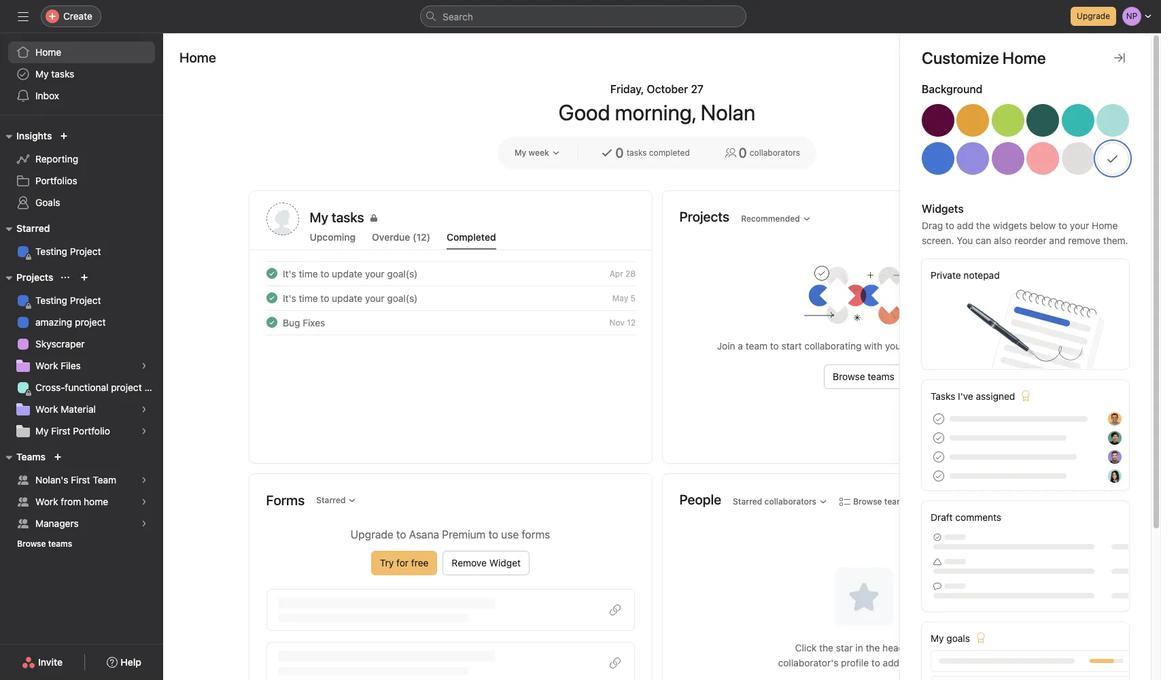 Task type: vqa. For each thing, say whether or not it's contained in the screenshot.
report Image
no



Task type: describe. For each thing, give the bounding box(es) containing it.
also
[[994, 235, 1012, 246]]

1 horizontal spatial the
[[866, 642, 880, 653]]

testing project inside the projects element
[[35, 294, 101, 306]]

use
[[501, 528, 519, 541]]

teams for browse teams button in teams element
[[48, 539, 72, 549]]

may 5
[[612, 293, 635, 303]]

see details, my first portfolio image
[[140, 427, 148, 435]]

good
[[559, 99, 610, 125]]

managers
[[35, 517, 79, 529]]

portfolios link
[[8, 170, 155, 192]]

asana
[[409, 528, 439, 541]]

starred inside starred element
[[16, 222, 50, 234]]

work for work material
[[35, 403, 58, 415]]

below
[[1030, 220, 1056, 231]]

completed button
[[447, 231, 496, 250]]

drag
[[922, 220, 943, 231]]

try
[[380, 557, 394, 568]]

first for nolan's
[[71, 474, 90, 486]]

nov 12
[[609, 317, 635, 327]]

0 horizontal spatial a
[[738, 340, 743, 352]]

upgrade for upgrade to asana premium to use forms
[[351, 528, 394, 541]]

remove
[[452, 557, 487, 568]]

completed checkbox for bug
[[264, 314, 280, 330]]

morning,
[[615, 99, 696, 125]]

0 vertical spatial browse teams button
[[824, 364, 904, 389]]

work files link
[[8, 355, 155, 377]]

my week
[[515, 148, 549, 158]]

my first portfolio
[[35, 425, 110, 437]]

tasks i've assigned
[[931, 390, 1016, 402]]

start
[[782, 340, 802, 352]]

home link
[[8, 41, 155, 63]]

0 for tasks completed
[[616, 145, 624, 160]]

to left the "start"
[[770, 340, 779, 352]]

teams button
[[0, 449, 46, 465]]

widget
[[489, 557, 521, 568]]

from
[[61, 496, 81, 507]]

projects button
[[0, 269, 53, 286]]

2 project from the top
[[70, 294, 101, 306]]

a inside click the star in the header of a collaborator's profile to add them here.
[[927, 642, 933, 653]]

draft
[[931, 511, 953, 523]]

27
[[691, 83, 704, 95]]

close customization pane image
[[1115, 52, 1125, 63]]

the inside drag to add the widgets below to your home screen. you can also reorder and remove them.
[[976, 220, 991, 231]]

functional
[[65, 381, 108, 393]]

1 horizontal spatial starred
[[316, 495, 346, 505]]

insights button
[[0, 128, 52, 144]]

screen.
[[922, 235, 954, 246]]

nov
[[609, 317, 624, 327]]

portfolios
[[35, 175, 77, 186]]

nolan's first team
[[35, 474, 116, 486]]

amazing
[[35, 316, 72, 328]]

it's time to update your goal(s) for apr 28
[[283, 268, 417, 279]]

bug
[[283, 317, 300, 328]]

2 testing project link from the top
[[8, 290, 155, 311]]

goal(s) for may
[[387, 292, 417, 304]]

upgrade to asana premium to use forms
[[351, 528, 550, 541]]

profile
[[841, 657, 869, 668]]

my for my tasks
[[35, 68, 49, 80]]

friday,
[[611, 83, 644, 95]]

1 horizontal spatial starred button
[[310, 491, 363, 510]]

work material link
[[8, 398, 155, 420]]

tasks completed
[[627, 148, 690, 158]]

cross-functional project plan link
[[8, 377, 163, 398]]

goals
[[947, 632, 970, 644]]

to inside click the star in the header of a collaborator's profile to add them here.
[[872, 657, 881, 668]]

see details, work from home image
[[140, 498, 148, 506]]

my goals
[[931, 632, 970, 644]]

my tasks
[[35, 68, 74, 80]]

teams for topmost browse teams button
[[868, 371, 895, 382]]

customize button
[[987, 145, 1065, 169]]

new project or portfolio image
[[81, 273, 89, 282]]

home
[[84, 496, 108, 507]]

completed image
[[264, 314, 280, 330]]

material
[[61, 403, 96, 415]]

work from home
[[35, 496, 108, 507]]

widgets
[[922, 203, 964, 215]]

my for my goals
[[931, 632, 944, 644]]

first for my
[[51, 425, 70, 437]]

my for my week
[[515, 148, 527, 158]]

friday, october 27 good morning, nolan
[[559, 83, 756, 125]]

may
[[612, 293, 628, 303]]

work files
[[35, 360, 81, 371]]

i've
[[958, 390, 974, 402]]

assigned
[[976, 390, 1016, 402]]

starred inside the starred collaborators dropdown button
[[733, 496, 763, 506]]

apr 28 button
[[609, 268, 635, 278]]

browse teams for browse teams button in teams element
[[17, 539, 72, 549]]

time for may
[[299, 292, 318, 304]]

upgrade for upgrade
[[1077, 11, 1110, 21]]

to left "asana"
[[396, 528, 406, 541]]

your inside drag to add the widgets below to your home screen. you can also reorder and remove them.
[[1070, 220, 1090, 231]]

starred button inside starred element
[[0, 220, 50, 237]]

1 horizontal spatial tasks
[[627, 148, 647, 158]]

for
[[397, 557, 409, 568]]

overdue
[[372, 231, 410, 243]]

completed
[[447, 231, 496, 243]]

starred collaborators
[[733, 496, 817, 506]]

try for free button
[[371, 551, 438, 575]]

work for work files
[[35, 360, 58, 371]]

work from home link
[[8, 491, 155, 513]]

0 for collaborators
[[739, 145, 747, 160]]

you
[[957, 235, 973, 246]]

insights element
[[0, 124, 163, 216]]

add profile photo image
[[266, 203, 299, 235]]

remove widget button
[[443, 551, 530, 575]]

recommended
[[741, 213, 800, 223]]

team
[[746, 340, 768, 352]]

reporting
[[35, 153, 78, 165]]

collaborators inside dropdown button
[[765, 496, 817, 506]]

private notepad
[[931, 269, 1000, 281]]

try for free
[[380, 557, 429, 568]]

widgets
[[993, 220, 1028, 231]]

new image
[[60, 132, 68, 140]]

to down upcoming button at left top
[[320, 268, 329, 279]]

project inside starred element
[[70, 245, 101, 257]]



Task type: locate. For each thing, give the bounding box(es) containing it.
project left 'plan'
[[111, 381, 142, 393]]

upgrade inside button
[[1077, 11, 1110, 21]]

2 it's from the top
[[283, 292, 296, 304]]

my left week
[[515, 148, 527, 158]]

0
[[616, 145, 624, 160], [739, 145, 747, 160]]

it's right completed option
[[283, 292, 296, 304]]

first inside my first portfolio link
[[51, 425, 70, 437]]

0 left tasks completed
[[616, 145, 624, 160]]

0 vertical spatial project
[[75, 316, 106, 328]]

click the star in the header of a collaborator's profile to add them here.
[[778, 642, 950, 668]]

1 vertical spatial it's
[[283, 292, 296, 304]]

here.
[[927, 657, 950, 668]]

0 down nolan
[[739, 145, 747, 160]]

completed image up completed image
[[264, 290, 280, 306]]

project
[[70, 245, 101, 257], [70, 294, 101, 306]]

1 vertical spatial browse
[[853, 496, 882, 506]]

on projects.
[[959, 340, 1011, 352]]

testing project link inside starred element
[[8, 241, 155, 262]]

projects element
[[0, 265, 163, 445]]

1 vertical spatial testing
[[35, 294, 67, 306]]

my first portfolio link
[[8, 420, 155, 442]]

goal(s)
[[387, 268, 417, 279], [387, 292, 417, 304]]

reporting link
[[8, 148, 155, 170]]

2 horizontal spatial starred
[[733, 496, 763, 506]]

it's time to update your goal(s) up fixes at the left of the page
[[283, 292, 417, 304]]

2 it's time to update your goal(s) from the top
[[283, 292, 417, 304]]

the left star
[[820, 642, 834, 653]]

invite button
[[13, 650, 72, 675]]

starred
[[16, 222, 50, 234], [316, 495, 346, 505], [733, 496, 763, 506]]

work
[[35, 360, 58, 371], [35, 403, 58, 415], [35, 496, 58, 507]]

recommended button
[[735, 209, 817, 228]]

cross-functional project plan
[[35, 381, 163, 393]]

first inside "nolan's first team" link
[[71, 474, 90, 486]]

work inside teams element
[[35, 496, 58, 507]]

header
[[883, 642, 913, 653]]

to up fixes at the left of the page
[[320, 292, 329, 304]]

testing project link
[[8, 241, 155, 262], [8, 290, 155, 311]]

home inside drag to add the widgets below to your home screen. you can also reorder and remove them.
[[1092, 220, 1118, 231]]

0 vertical spatial starred button
[[0, 220, 50, 237]]

projects inside projects dropdown button
[[16, 271, 53, 283]]

3 work from the top
[[35, 496, 58, 507]]

my tasks
[[310, 209, 364, 225]]

background option group
[[922, 104, 1130, 180]]

project up amazing project link
[[70, 294, 101, 306]]

reorder
[[1015, 235, 1047, 246]]

starred element
[[0, 216, 163, 265]]

0 vertical spatial completed checkbox
[[264, 265, 280, 282]]

it's up bug
[[283, 268, 296, 279]]

teams
[[868, 371, 895, 382], [885, 496, 909, 506], [48, 539, 72, 549]]

tasks left completed on the right of the page
[[627, 148, 647, 158]]

my inside global "element"
[[35, 68, 49, 80]]

may 5 button
[[612, 293, 635, 303]]

Search tasks, projects, and more text field
[[420, 5, 747, 27]]

2 vertical spatial teams
[[48, 539, 72, 549]]

to left use
[[489, 528, 499, 541]]

remove widget
[[452, 557, 521, 568]]

2 completed image from the top
[[264, 290, 280, 306]]

bug fixes
[[283, 317, 325, 328]]

0 vertical spatial testing
[[35, 245, 67, 257]]

0 vertical spatial testing project link
[[8, 241, 155, 262]]

tasks inside global "element"
[[51, 68, 74, 80]]

time for apr
[[299, 268, 318, 279]]

testing inside starred element
[[35, 245, 67, 257]]

0 vertical spatial goal(s)
[[387, 268, 417, 279]]

0 vertical spatial a
[[738, 340, 743, 352]]

1 horizontal spatial projects
[[680, 208, 730, 224]]

starred collaborators button
[[727, 492, 834, 511]]

0 vertical spatial testing project
[[35, 245, 101, 257]]

Completed checkbox
[[264, 290, 280, 306]]

completed checkbox left bug
[[264, 314, 280, 330]]

1 horizontal spatial project
[[111, 381, 142, 393]]

it's for may
[[283, 292, 296, 304]]

1 vertical spatial it's time to update your goal(s)
[[283, 292, 417, 304]]

teams
[[16, 451, 46, 462]]

1 vertical spatial teams
[[885, 496, 909, 506]]

project up skyscraper link
[[75, 316, 106, 328]]

inbox link
[[8, 85, 155, 107]]

the right in
[[866, 642, 880, 653]]

0 horizontal spatial upgrade
[[351, 528, 394, 541]]

add
[[957, 220, 974, 231], [883, 657, 900, 668]]

to right profile
[[872, 657, 881, 668]]

completed image for may 5
[[264, 290, 280, 306]]

1 vertical spatial starred button
[[310, 491, 363, 510]]

1 horizontal spatial 0
[[739, 145, 747, 160]]

Completed checkbox
[[264, 265, 280, 282], [264, 314, 280, 330]]

1 vertical spatial tasks
[[627, 148, 647, 158]]

hide sidebar image
[[18, 11, 29, 22]]

work down nolan's
[[35, 496, 58, 507]]

goal(s) for apr
[[387, 268, 417, 279]]

1 time from the top
[[299, 268, 318, 279]]

teams element
[[0, 445, 163, 556]]

completed checkbox for it's
[[264, 265, 280, 282]]

add inside click the star in the header of a collaborator's profile to add them here.
[[883, 657, 900, 668]]

tasks
[[931, 390, 956, 402]]

help
[[121, 656, 141, 668]]

2 testing from the top
[[35, 294, 67, 306]]

nolan's
[[35, 474, 68, 486]]

2 time from the top
[[299, 292, 318, 304]]

my week button
[[509, 143, 566, 163]]

nov 12 button
[[609, 317, 635, 327]]

testing up amazing
[[35, 294, 67, 306]]

comments
[[956, 511, 1002, 523]]

1 vertical spatial testing project
[[35, 294, 101, 306]]

1 horizontal spatial add
[[957, 220, 974, 231]]

completed checkbox up completed option
[[264, 265, 280, 282]]

managers link
[[8, 513, 155, 534]]

28
[[625, 268, 635, 278]]

testing project inside starred element
[[35, 245, 101, 257]]

1 it's from the top
[[283, 268, 296, 279]]

browse for browse teams button in teams element
[[17, 539, 46, 549]]

(12)
[[413, 231, 430, 243]]

0 horizontal spatial projects
[[16, 271, 53, 283]]

1 vertical spatial first
[[71, 474, 90, 486]]

1 vertical spatial testing project link
[[8, 290, 155, 311]]

my
[[35, 68, 49, 80], [515, 148, 527, 158], [35, 425, 49, 437], [931, 632, 944, 644]]

1 goal(s) from the top
[[387, 268, 417, 279]]

people
[[680, 491, 722, 507]]

1 horizontal spatial upgrade
[[1077, 11, 1110, 21]]

time down upcoming button at left top
[[299, 268, 318, 279]]

see details, nolan's first team image
[[140, 476, 148, 484]]

cross-
[[35, 381, 65, 393]]

collaborating
[[805, 340, 862, 352]]

0 vertical spatial completed image
[[264, 265, 280, 282]]

12
[[627, 317, 635, 327]]

2 completed checkbox from the top
[[264, 314, 280, 330]]

create
[[63, 10, 92, 22]]

your
[[1070, 220, 1090, 231], [365, 268, 384, 279], [365, 292, 384, 304], [885, 340, 905, 352]]

forms
[[266, 492, 305, 508]]

browse teams image
[[54, 453, 62, 461]]

1 vertical spatial collaborators
[[765, 496, 817, 506]]

1 vertical spatial add
[[883, 657, 900, 668]]

first down work material
[[51, 425, 70, 437]]

see details, work files image
[[140, 362, 148, 370]]

add up you
[[957, 220, 974, 231]]

my right of
[[931, 632, 944, 644]]

1 vertical spatial project
[[111, 381, 142, 393]]

to up the and
[[1059, 220, 1068, 231]]

1 vertical spatial upgrade
[[351, 528, 394, 541]]

starred button right forms
[[310, 491, 363, 510]]

2 vertical spatial work
[[35, 496, 58, 507]]

testing
[[35, 245, 67, 257], [35, 294, 67, 306]]

my up inbox
[[35, 68, 49, 80]]

starred button down goals
[[0, 220, 50, 237]]

testing inside the projects element
[[35, 294, 67, 306]]

2 horizontal spatial the
[[976, 220, 991, 231]]

show options, current sort, top image
[[61, 273, 70, 282]]

plan
[[144, 381, 163, 393]]

background
[[922, 83, 983, 95]]

1 vertical spatial goal(s)
[[387, 292, 417, 304]]

completed image
[[264, 265, 280, 282], [264, 290, 280, 306]]

first up the work from home link
[[71, 474, 90, 486]]

global element
[[0, 33, 163, 115]]

1 completed image from the top
[[264, 265, 280, 282]]

2 goal(s) from the top
[[387, 292, 417, 304]]

2 work from the top
[[35, 403, 58, 415]]

0 horizontal spatial first
[[51, 425, 70, 437]]

my tasks link
[[310, 208, 635, 227]]

1 vertical spatial project
[[70, 294, 101, 306]]

starred right forms
[[316, 495, 346, 505]]

1 vertical spatial update
[[332, 292, 362, 304]]

work up the cross-
[[35, 360, 58, 371]]

1 vertical spatial a
[[927, 642, 933, 653]]

can
[[976, 235, 992, 246]]

2 update from the top
[[332, 292, 362, 304]]

completed image for apr 28
[[264, 265, 280, 282]]

project up new project or portfolio icon
[[70, 245, 101, 257]]

work inside "link"
[[35, 403, 58, 415]]

see details, managers image
[[140, 520, 148, 528]]

add inside drag to add the widgets below to your home screen. you can also reorder and remove them.
[[957, 220, 974, 231]]

1 project from the top
[[70, 245, 101, 257]]

1 0 from the left
[[616, 145, 624, 160]]

completed
[[649, 148, 690, 158]]

0 vertical spatial upgrade
[[1077, 11, 1110, 21]]

0 horizontal spatial the
[[820, 642, 834, 653]]

0 horizontal spatial home
[[35, 46, 61, 58]]

0 vertical spatial project
[[70, 245, 101, 257]]

remove
[[1068, 235, 1101, 246]]

projects left recommended on the right of the page
[[680, 208, 730, 224]]

a right of
[[927, 642, 933, 653]]

0 vertical spatial browse
[[833, 371, 865, 382]]

0 vertical spatial browse teams
[[833, 371, 895, 382]]

forms
[[522, 528, 550, 541]]

0 vertical spatial teams
[[868, 371, 895, 382]]

browse teams for topmost browse teams button
[[833, 371, 895, 382]]

1 vertical spatial projects
[[16, 271, 53, 283]]

starred down goals
[[16, 222, 50, 234]]

upgrade
[[1077, 11, 1110, 21], [351, 528, 394, 541]]

work down the cross-
[[35, 403, 58, 415]]

browse for topmost browse teams button
[[833, 371, 865, 382]]

1 testing from the top
[[35, 245, 67, 257]]

0 vertical spatial time
[[299, 268, 318, 279]]

testing project link down new project or portfolio icon
[[8, 290, 155, 311]]

0 vertical spatial collaborators
[[750, 148, 800, 158]]

time up bug fixes
[[299, 292, 318, 304]]

my inside the projects element
[[35, 425, 49, 437]]

0 horizontal spatial project
[[75, 316, 106, 328]]

1 vertical spatial browse teams
[[853, 496, 909, 506]]

1 work from the top
[[35, 360, 58, 371]]

and
[[1050, 235, 1066, 246]]

0 vertical spatial tasks
[[51, 68, 74, 80]]

projects left show options, current sort, top icon
[[16, 271, 53, 283]]

home
[[35, 46, 61, 58], [180, 50, 216, 65], [1092, 220, 1118, 231]]

0 horizontal spatial add
[[883, 657, 900, 668]]

0 vertical spatial update
[[332, 268, 362, 279]]

0 horizontal spatial 0
[[616, 145, 624, 160]]

to right drag
[[946, 220, 955, 231]]

1 testing project from the top
[[35, 245, 101, 257]]

testing project link up new project or portfolio icon
[[8, 241, 155, 262]]

0 horizontal spatial starred button
[[0, 220, 50, 237]]

of
[[916, 642, 925, 653]]

starred right the people
[[733, 496, 763, 506]]

the
[[976, 220, 991, 231], [820, 642, 834, 653], [866, 642, 880, 653]]

0 vertical spatial it's time to update your goal(s)
[[283, 268, 417, 279]]

1 completed checkbox from the top
[[264, 265, 280, 282]]

2 horizontal spatial home
[[1092, 220, 1118, 231]]

help button
[[98, 650, 150, 675]]

1 update from the top
[[332, 268, 362, 279]]

0 vertical spatial projects
[[680, 208, 730, 224]]

it's for apr
[[283, 268, 296, 279]]

free
[[411, 557, 429, 568]]

1 vertical spatial time
[[299, 292, 318, 304]]

2 vertical spatial browse teams
[[17, 539, 72, 549]]

create button
[[41, 5, 101, 27]]

it's time to update your goal(s) for may 5
[[283, 292, 417, 304]]

overdue (12)
[[372, 231, 430, 243]]

testing project
[[35, 245, 101, 257], [35, 294, 101, 306]]

collaborators
[[750, 148, 800, 158], [765, 496, 817, 506]]

2 vertical spatial browse
[[17, 539, 46, 549]]

apr 28
[[609, 268, 635, 278]]

insights
[[16, 130, 52, 141]]

1 vertical spatial work
[[35, 403, 58, 415]]

nolan
[[701, 99, 756, 125]]

completed image up completed option
[[264, 265, 280, 282]]

skyscraper link
[[8, 333, 155, 355]]

it's time to update your goal(s)
[[283, 268, 417, 279], [283, 292, 417, 304]]

1 vertical spatial completed checkbox
[[264, 314, 280, 330]]

2 0 from the left
[[739, 145, 747, 160]]

1 horizontal spatial first
[[71, 474, 90, 486]]

update for apr 28
[[332, 268, 362, 279]]

private
[[931, 269, 961, 281]]

my up the teams
[[35, 425, 49, 437]]

my inside 'dropdown button'
[[515, 148, 527, 158]]

a right join
[[738, 340, 743, 352]]

testing project up show options, current sort, top icon
[[35, 245, 101, 257]]

first
[[51, 425, 70, 437], [71, 474, 90, 486]]

0 horizontal spatial tasks
[[51, 68, 74, 80]]

0 vertical spatial add
[[957, 220, 974, 231]]

1 vertical spatial browse teams button
[[834, 492, 915, 511]]

upgrade button
[[1071, 7, 1117, 26]]

testing project up amazing project
[[35, 294, 101, 306]]

0 vertical spatial first
[[51, 425, 70, 437]]

browse teams button
[[824, 364, 904, 389], [834, 492, 915, 511], [11, 534, 78, 554]]

0 vertical spatial it's
[[283, 268, 296, 279]]

add down the header
[[883, 657, 900, 668]]

2 vertical spatial browse teams button
[[11, 534, 78, 554]]

see details, work material image
[[140, 405, 148, 413]]

1 vertical spatial completed image
[[264, 290, 280, 306]]

projects
[[680, 208, 730, 224], [16, 271, 53, 283]]

update for may 5
[[332, 292, 362, 304]]

1 horizontal spatial home
[[180, 50, 216, 65]]

it's time to update your goal(s) down upcoming button at left top
[[283, 268, 417, 279]]

the up can
[[976, 220, 991, 231]]

goals
[[35, 197, 60, 208]]

2 testing project from the top
[[35, 294, 101, 306]]

1 testing project link from the top
[[8, 241, 155, 262]]

customize
[[1010, 151, 1056, 163]]

inbox
[[35, 90, 59, 101]]

5
[[630, 293, 635, 303]]

1 horizontal spatial a
[[927, 642, 933, 653]]

tasks up inbox
[[51, 68, 74, 80]]

work for work from home
[[35, 496, 58, 507]]

customize home
[[922, 48, 1046, 67]]

apr
[[609, 268, 623, 278]]

0 vertical spatial work
[[35, 360, 58, 371]]

browse inside teams element
[[17, 539, 46, 549]]

browse teams inside teams element
[[17, 539, 72, 549]]

browse teams button inside teams element
[[11, 534, 78, 554]]

home inside global "element"
[[35, 46, 61, 58]]

join a team to start collaborating with your teammates on projects.
[[717, 340, 1011, 352]]

1 it's time to update your goal(s) from the top
[[283, 268, 417, 279]]

testing up show options, current sort, top icon
[[35, 245, 67, 257]]

0 horizontal spatial starred
[[16, 222, 50, 234]]

my for my first portfolio
[[35, 425, 49, 437]]

them.
[[1104, 235, 1129, 246]]



